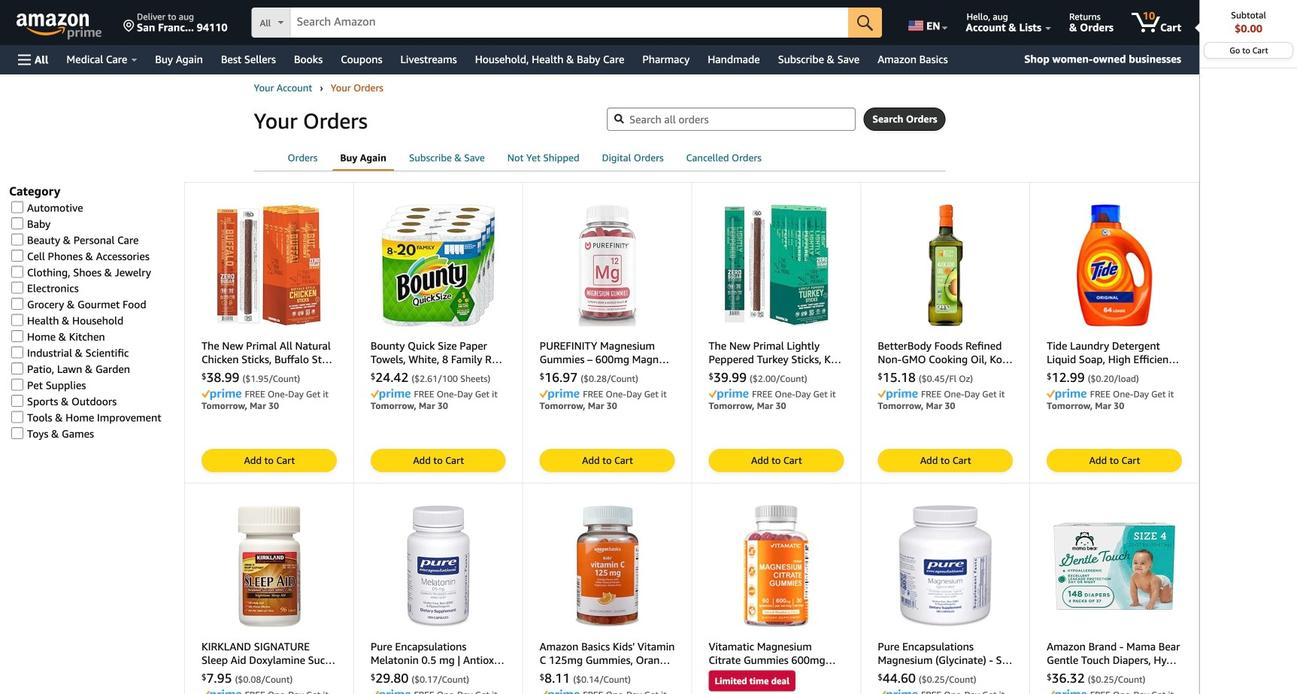 Task type: vqa. For each thing, say whether or not it's contained in the screenshot.
Discover elevated picks link
no



Task type: locate. For each thing, give the bounding box(es) containing it.
8 checkbox image from the top
[[11, 427, 23, 439]]

search image
[[615, 114, 625, 124]]

checkbox image
[[11, 233, 23, 246], [11, 314, 23, 326], [11, 330, 23, 342], [11, 346, 23, 358], [11, 363, 23, 375], [11, 379, 23, 391], [11, 395, 23, 407]]

3 checkbox image from the top
[[11, 330, 23, 342]]

4 add to cart submit from the left
[[710, 450, 844, 472]]

free shipping for prime members image
[[202, 389, 241, 400], [371, 389, 411, 400], [540, 389, 580, 400], [709, 389, 749, 400], [878, 389, 918, 400], [1047, 389, 1087, 400], [202, 690, 241, 694], [371, 690, 411, 694], [540, 690, 580, 694], [878, 690, 918, 694], [1047, 690, 1087, 694]]

tab list
[[254, 147, 946, 171]]

2 add to cart submit from the left
[[371, 450, 505, 472]]

None search field
[[252, 8, 883, 39]]

5 checkbox image from the top
[[11, 282, 23, 294]]

list
[[254, 80, 946, 96]]

Add to Cart submit
[[202, 450, 336, 472], [371, 450, 505, 472], [541, 450, 674, 472], [710, 450, 844, 472], [879, 450, 1013, 472]]

2 checkbox image from the top
[[11, 314, 23, 326]]

3 checkbox image from the top
[[11, 250, 23, 262]]

7 checkbox image from the top
[[11, 411, 23, 423]]

2 checkbox image from the top
[[11, 217, 23, 229]]

None submit
[[849, 8, 883, 38], [865, 108, 945, 130], [849, 8, 883, 38], [865, 108, 945, 130]]

1 checkbox image from the top
[[11, 233, 23, 246]]

checkbox image
[[11, 201, 23, 213], [11, 217, 23, 229], [11, 250, 23, 262], [11, 266, 23, 278], [11, 282, 23, 294], [11, 298, 23, 310], [11, 411, 23, 423], [11, 427, 23, 439]]

navigation navigation
[[0, 0, 1298, 694]]

6 checkbox image from the top
[[11, 298, 23, 310]]

1 add to cart submit from the left
[[202, 450, 336, 472]]



Task type: describe. For each thing, give the bounding box(es) containing it.
7 checkbox image from the top
[[11, 395, 23, 407]]

6 checkbox image from the top
[[11, 379, 23, 391]]

amazon image
[[17, 14, 90, 36]]

5 checkbox image from the top
[[11, 363, 23, 375]]

4 checkbox image from the top
[[11, 266, 23, 278]]

none search field inside navigation 'navigation'
[[252, 8, 883, 39]]

Search all orders search field
[[607, 108, 856, 131]]

Search Amazon text field
[[291, 8, 849, 37]]

3 add to cart submit from the left
[[541, 450, 674, 472]]

1 checkbox image from the top
[[11, 201, 23, 213]]

4 checkbox image from the top
[[11, 346, 23, 358]]

5 add to cart submit from the left
[[879, 450, 1013, 472]]



